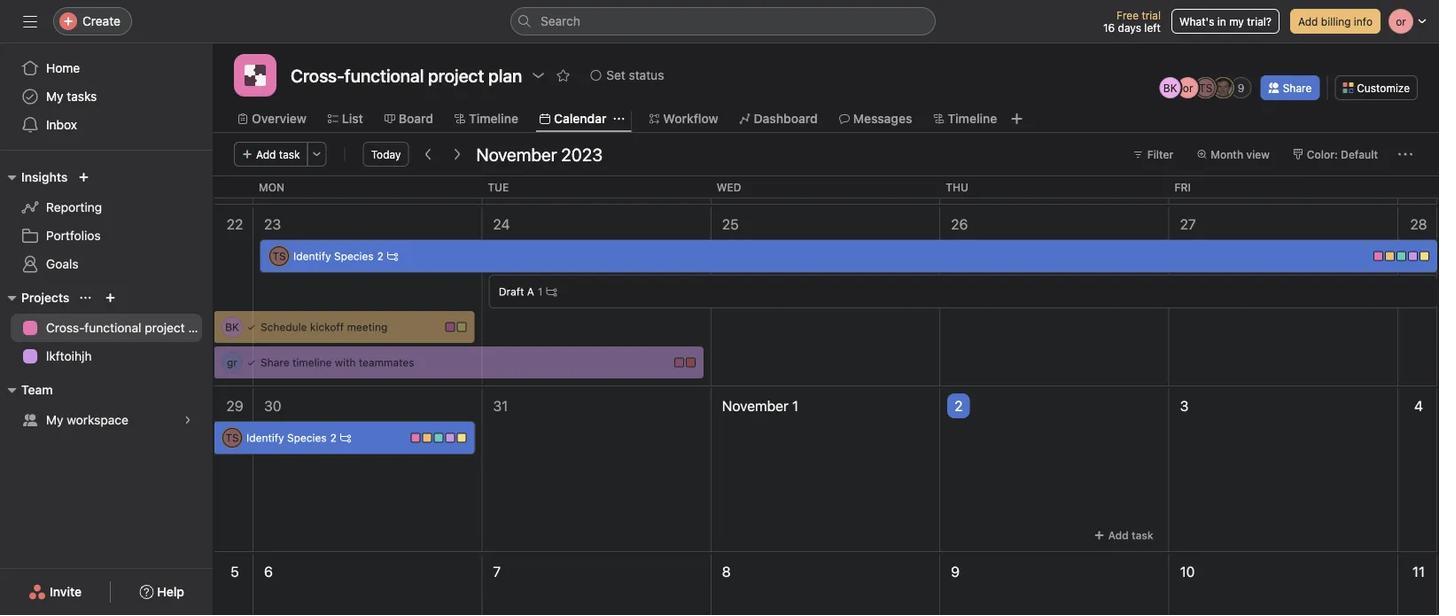 Task type: vqa. For each thing, say whether or not it's contained in the screenshot.
draft at left top
yes



Task type: describe. For each thing, give the bounding box(es) containing it.
in
[[1217, 15, 1226, 27]]

species for the topmost leftcount image
[[334, 250, 374, 262]]

reporting
[[46, 200, 102, 214]]

ts for the topmost leftcount image
[[272, 250, 286, 262]]

11
[[1412, 563, 1425, 580]]

0 horizontal spatial add
[[256, 148, 276, 160]]

november 2023
[[476, 144, 603, 164]]

cross-functional project plan
[[291, 65, 522, 86]]

share button
[[1261, 75, 1320, 100]]

trial?
[[1247, 15, 1272, 27]]

my workspace
[[46, 413, 128, 427]]

list link
[[328, 109, 363, 128]]

team
[[21, 382, 53, 397]]

identify species for the topmost leftcount image
[[293, 250, 374, 262]]

what's in my trial?
[[1179, 15, 1272, 27]]

1 horizontal spatial add task
[[1108, 529, 1153, 541]]

filter button
[[1125, 142, 1182, 167]]

info
[[1354, 15, 1373, 27]]

leftcount image
[[545, 286, 556, 297]]

0 vertical spatial add task button
[[234, 142, 308, 167]]

30
[[264, 397, 281, 414]]

16
[[1103, 21, 1115, 34]]

schedule kickoff meeting
[[261, 321, 388, 333]]

set status button
[[582, 63, 672, 88]]

28
[[1410, 216, 1427, 233]]

insights button
[[0, 167, 68, 188]]

1 vertical spatial 1
[[792, 397, 799, 414]]

species for left leftcount image
[[287, 432, 327, 444]]

dashboard link
[[740, 109, 818, 128]]

board link
[[384, 109, 433, 128]]

workspace
[[67, 413, 128, 427]]

status
[[629, 68, 664, 82]]

color: default button
[[1285, 142, 1386, 167]]

ja
[[1218, 82, 1229, 94]]

gr
[[227, 356, 237, 369]]

share for share
[[1283, 82, 1312, 94]]

functional for project plan
[[345, 65, 424, 86]]

1 timeline link from the left
[[455, 109, 518, 128]]

29
[[226, 397, 243, 414]]

default
[[1341, 148, 1378, 160]]

1 vertical spatial 2
[[955, 397, 963, 414]]

31
[[493, 397, 508, 414]]

1 horizontal spatial task
[[1132, 529, 1153, 541]]

wed
[[717, 181, 741, 193]]

portfolios
[[46, 228, 101, 243]]

next month image
[[450, 147, 464, 161]]

4
[[1414, 397, 1423, 414]]

teammates
[[359, 356, 414, 369]]

set
[[606, 68, 626, 82]]

messages
[[853, 111, 912, 126]]

invite button
[[17, 576, 93, 608]]

add inside button
[[1298, 15, 1318, 27]]

26
[[951, 216, 968, 233]]

november for november 2023
[[476, 144, 557, 164]]

27
[[1180, 216, 1196, 233]]

7
[[493, 563, 501, 580]]

my workspace link
[[11, 406, 202, 434]]

new project or portfolio image
[[105, 292, 116, 303]]

my for my tasks
[[46, 89, 63, 104]]

project plan
[[428, 65, 522, 86]]

identify species for left leftcount image
[[246, 432, 327, 444]]

what's
[[1179, 15, 1214, 27]]

left
[[1144, 21, 1161, 34]]

show options image
[[531, 68, 545, 82]]

board
[[399, 111, 433, 126]]

add billing info button
[[1290, 9, 1381, 34]]

month view
[[1211, 148, 1270, 160]]

puzzle image
[[245, 65, 266, 86]]

tab actions image
[[614, 113, 624, 124]]

cross- for cross-functional project plan
[[291, 65, 345, 86]]

month
[[1211, 148, 1243, 160]]

what's in my trial? button
[[1171, 9, 1280, 34]]

help
[[157, 584, 184, 599]]

calendar link
[[540, 109, 607, 128]]

timeline for second timeline link from the right
[[469, 111, 518, 126]]

projects button
[[0, 287, 69, 308]]

days
[[1118, 21, 1141, 34]]

today
[[371, 148, 401, 160]]

month view button
[[1189, 142, 1278, 167]]

1 horizontal spatial bk
[[1163, 82, 1177, 94]]

workflow link
[[649, 109, 718, 128]]

add tab image
[[1010, 112, 1024, 126]]

customize
[[1357, 82, 1410, 94]]

2 horizontal spatial ts
[[1199, 82, 1213, 94]]

with
[[335, 356, 356, 369]]

10
[[1180, 563, 1195, 580]]

24
[[493, 216, 510, 233]]

2 timeline link from the left
[[934, 109, 997, 128]]

my for my workspace
[[46, 413, 63, 427]]

tue
[[488, 181, 509, 193]]

november for november 1
[[722, 397, 789, 414]]

november 1
[[722, 397, 799, 414]]

a
[[526, 285, 533, 298]]



Task type: locate. For each thing, give the bounding box(es) containing it.
kickoff
[[310, 321, 344, 333]]

1 horizontal spatial november
[[722, 397, 789, 414]]

timeline for 2nd timeline link
[[948, 111, 997, 126]]

1 vertical spatial 9
[[951, 563, 960, 580]]

goals
[[46, 257, 78, 271]]

add
[[1298, 15, 1318, 27], [256, 148, 276, 160], [1108, 529, 1129, 541]]

filter
[[1147, 148, 1174, 160]]

0 horizontal spatial more actions image
[[312, 149, 322, 160]]

ts down the 23
[[272, 250, 286, 262]]

2023
[[561, 144, 603, 164]]

projects element
[[0, 282, 213, 374]]

plan
[[188, 320, 213, 335]]

cross- up lkftoihjh
[[46, 320, 85, 335]]

functional for project
[[85, 320, 141, 335]]

1 horizontal spatial identify
[[293, 250, 331, 262]]

0 horizontal spatial 1
[[537, 285, 542, 298]]

0 horizontal spatial identify
[[246, 432, 284, 444]]

leftcount image down with
[[340, 432, 351, 443]]

0 vertical spatial bk
[[1163, 82, 1177, 94]]

functional up board link
[[345, 65, 424, 86]]

2 vertical spatial ts
[[225, 432, 239, 444]]

home link
[[11, 54, 202, 82]]

0 vertical spatial 2
[[377, 250, 384, 262]]

overview
[[252, 111, 306, 126]]

identify up schedule kickoff meeting
[[293, 250, 331, 262]]

0 horizontal spatial 2
[[330, 432, 337, 444]]

0 vertical spatial share
[[1283, 82, 1312, 94]]

1 vertical spatial my
[[46, 413, 63, 427]]

0 horizontal spatial leftcount image
[[340, 432, 351, 443]]

2 vertical spatial add
[[1108, 529, 1129, 541]]

bk left or
[[1163, 82, 1177, 94]]

overview link
[[238, 109, 306, 128]]

inbox
[[46, 117, 77, 132]]

fri
[[1175, 181, 1191, 193]]

9
[[1238, 82, 1245, 94], [951, 563, 960, 580]]

color:
[[1307, 148, 1338, 160]]

3
[[1180, 397, 1189, 414]]

bk
[[1163, 82, 1177, 94], [225, 321, 239, 333]]

1 horizontal spatial ts
[[272, 250, 286, 262]]

customize button
[[1335, 75, 1418, 100]]

view
[[1246, 148, 1270, 160]]

lkftoihjh
[[46, 349, 92, 363]]

set status
[[606, 68, 664, 82]]

0 horizontal spatial functional
[[85, 320, 141, 335]]

1 horizontal spatial cross-
[[291, 65, 345, 86]]

functional up lkftoihjh link
[[85, 320, 141, 335]]

task
[[279, 148, 300, 160], [1132, 529, 1153, 541]]

leftcount image
[[387, 251, 398, 261], [340, 432, 351, 443]]

0 horizontal spatial add task
[[256, 148, 300, 160]]

2 horizontal spatial 2
[[955, 397, 963, 414]]

my
[[46, 89, 63, 104], [46, 413, 63, 427]]

portfolios link
[[11, 222, 202, 250]]

ts
[[1199, 82, 1213, 94], [272, 250, 286, 262], [225, 432, 239, 444]]

1 horizontal spatial 9
[[1238, 82, 1245, 94]]

1 vertical spatial cross-
[[46, 320, 85, 335]]

share inside button
[[1283, 82, 1312, 94]]

share
[[1283, 82, 1312, 94], [261, 356, 289, 369]]

0 horizontal spatial add task button
[[234, 142, 308, 167]]

color: default
[[1307, 148, 1378, 160]]

0 vertical spatial 1
[[537, 285, 542, 298]]

0 horizontal spatial cross-
[[46, 320, 85, 335]]

1 vertical spatial add
[[256, 148, 276, 160]]

23
[[264, 216, 281, 233]]

cross-functional project plan
[[46, 320, 213, 335]]

my left the tasks
[[46, 89, 63, 104]]

lkftoihjh link
[[11, 342, 202, 370]]

workflow
[[663, 111, 718, 126]]

create
[[82, 14, 120, 28]]

today button
[[363, 142, 409, 167]]

0 vertical spatial identify
[[293, 250, 331, 262]]

draft a
[[498, 285, 533, 298]]

0 vertical spatial november
[[476, 144, 557, 164]]

2 for left leftcount image
[[330, 432, 337, 444]]

1 horizontal spatial species
[[334, 250, 374, 262]]

projects
[[21, 290, 69, 305]]

1 vertical spatial add task button
[[1086, 523, 1161, 548]]

1 vertical spatial task
[[1132, 529, 1153, 541]]

1 vertical spatial identify
[[246, 432, 284, 444]]

1 vertical spatial share
[[261, 356, 289, 369]]

billing
[[1321, 15, 1351, 27]]

cross- inside projects element
[[46, 320, 85, 335]]

share up color:
[[1283, 82, 1312, 94]]

see details, my workspace image
[[183, 415, 193, 425]]

or
[[1183, 82, 1193, 94]]

add task
[[256, 148, 300, 160], [1108, 529, 1153, 541]]

0 vertical spatial my
[[46, 89, 63, 104]]

0 horizontal spatial share
[[261, 356, 289, 369]]

1 horizontal spatial 2
[[377, 250, 384, 262]]

2 timeline from the left
[[948, 111, 997, 126]]

add billing info
[[1298, 15, 1373, 27]]

1 horizontal spatial timeline
[[948, 111, 997, 126]]

my inside teams element
[[46, 413, 63, 427]]

previous month image
[[421, 147, 436, 161]]

identify species down 30
[[246, 432, 327, 444]]

new image
[[78, 172, 89, 183]]

1 horizontal spatial 1
[[792, 397, 799, 414]]

species
[[334, 250, 374, 262], [287, 432, 327, 444]]

timeline link left add tab image
[[934, 109, 997, 128]]

inbox link
[[11, 111, 202, 139]]

tasks
[[67, 89, 97, 104]]

search list box
[[510, 7, 936, 35]]

team button
[[0, 379, 53, 401]]

ts right or
[[1199, 82, 1213, 94]]

1 vertical spatial identify species
[[246, 432, 327, 444]]

create button
[[53, 7, 132, 35]]

1 horizontal spatial timeline link
[[934, 109, 997, 128]]

add task button
[[234, 142, 308, 167], [1086, 523, 1161, 548]]

add to starred image
[[556, 68, 570, 82]]

insights element
[[0, 161, 213, 282]]

0 vertical spatial add
[[1298, 15, 1318, 27]]

0 vertical spatial functional
[[345, 65, 424, 86]]

identify species up kickoff
[[293, 250, 374, 262]]

draft
[[498, 285, 523, 298]]

1 horizontal spatial add task button
[[1086, 523, 1161, 548]]

search button
[[510, 7, 936, 35]]

cross- for cross-functional project plan
[[46, 320, 85, 335]]

5
[[231, 563, 239, 580]]

0 vertical spatial 9
[[1238, 82, 1245, 94]]

0 vertical spatial identify species
[[293, 250, 374, 262]]

1 horizontal spatial add
[[1108, 529, 1129, 541]]

teams element
[[0, 374, 213, 438]]

ts for left leftcount image
[[225, 432, 239, 444]]

identify down 30
[[246, 432, 284, 444]]

0 horizontal spatial november
[[476, 144, 557, 164]]

functional inside projects element
[[85, 320, 141, 335]]

timeline down project plan
[[469, 111, 518, 126]]

2 horizontal spatial add
[[1298, 15, 1318, 27]]

0 horizontal spatial 9
[[951, 563, 960, 580]]

0 vertical spatial add task
[[256, 148, 300, 160]]

project
[[145, 320, 185, 335]]

0 vertical spatial task
[[279, 148, 300, 160]]

trial
[[1142, 9, 1161, 21]]

0 vertical spatial leftcount image
[[387, 251, 398, 261]]

1 horizontal spatial functional
[[345, 65, 424, 86]]

0 vertical spatial cross-
[[291, 65, 345, 86]]

mon
[[259, 181, 284, 193]]

hide sidebar image
[[23, 14, 37, 28]]

0 vertical spatial ts
[[1199, 82, 1213, 94]]

0 horizontal spatial bk
[[225, 321, 239, 333]]

1 vertical spatial species
[[287, 432, 327, 444]]

timeline link
[[455, 109, 518, 128], [934, 109, 997, 128]]

my tasks
[[46, 89, 97, 104]]

dashboard
[[754, 111, 818, 126]]

cross-functional project plan link
[[11, 314, 213, 342]]

6
[[264, 563, 273, 580]]

1 timeline from the left
[[469, 111, 518, 126]]

search
[[541, 14, 580, 28]]

leftcount image up meeting
[[387, 251, 398, 261]]

ts down 29
[[225, 432, 239, 444]]

free trial 16 days left
[[1103, 9, 1161, 34]]

0 horizontal spatial timeline
[[469, 111, 518, 126]]

1
[[537, 285, 542, 298], [792, 397, 799, 414]]

0 vertical spatial species
[[334, 250, 374, 262]]

my inside global element
[[46, 89, 63, 104]]

reporting link
[[11, 193, 202, 222]]

1 horizontal spatial share
[[1283, 82, 1312, 94]]

help button
[[128, 576, 196, 608]]

timeline left add tab image
[[948, 111, 997, 126]]

timeline link down project plan
[[455, 109, 518, 128]]

0 horizontal spatial timeline link
[[455, 109, 518, 128]]

species down timeline
[[287, 432, 327, 444]]

invite
[[50, 584, 82, 599]]

cross-
[[291, 65, 345, 86], [46, 320, 85, 335]]

my tasks link
[[11, 82, 202, 111]]

2 for the topmost leftcount image
[[377, 250, 384, 262]]

0 horizontal spatial ts
[[225, 432, 239, 444]]

share for share timeline with teammates
[[261, 356, 289, 369]]

1 horizontal spatial leftcount image
[[387, 251, 398, 261]]

insights
[[21, 170, 68, 184]]

list
[[342, 111, 363, 126]]

cross- up the list link
[[291, 65, 345, 86]]

bk right plan at the bottom left
[[225, 321, 239, 333]]

show options, current sort, top image
[[80, 292, 91, 303]]

species up meeting
[[334, 250, 374, 262]]

1 horizontal spatial more actions image
[[1398, 147, 1413, 161]]

1 vertical spatial ts
[[272, 250, 286, 262]]

8
[[722, 563, 731, 580]]

global element
[[0, 43, 213, 150]]

calendar
[[554, 111, 607, 126]]

1 vertical spatial bk
[[225, 321, 239, 333]]

1 vertical spatial add task
[[1108, 529, 1153, 541]]

1 vertical spatial leftcount image
[[340, 432, 351, 443]]

1 vertical spatial november
[[722, 397, 789, 414]]

2
[[377, 250, 384, 262], [955, 397, 963, 414], [330, 432, 337, 444]]

home
[[46, 61, 80, 75]]

2 my from the top
[[46, 413, 63, 427]]

0 horizontal spatial task
[[279, 148, 300, 160]]

schedule
[[261, 321, 307, 333]]

share down 'schedule'
[[261, 356, 289, 369]]

0 horizontal spatial species
[[287, 432, 327, 444]]

1 my from the top
[[46, 89, 63, 104]]

more actions image
[[1398, 147, 1413, 161], [312, 149, 322, 160]]

meeting
[[347, 321, 388, 333]]

identify
[[293, 250, 331, 262], [246, 432, 284, 444]]

2 vertical spatial 2
[[330, 432, 337, 444]]

my down team
[[46, 413, 63, 427]]

1 vertical spatial functional
[[85, 320, 141, 335]]



